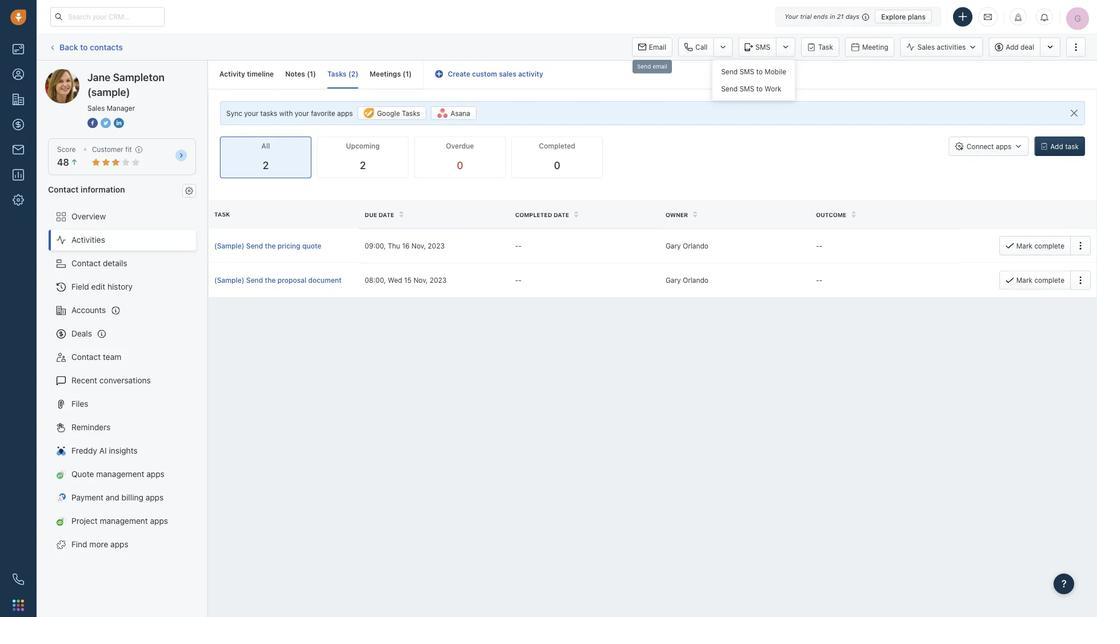 Task type: locate. For each thing, give the bounding box(es) containing it.
2023 for 08:00, wed 15 nov, 2023
[[430, 276, 447, 284]]

tasks
[[260, 109, 277, 117]]

payment and billing apps
[[71, 493, 164, 502]]

back to contacts link
[[48, 38, 123, 56]]

1 the from the top
[[265, 242, 276, 250]]

activity
[[219, 70, 245, 78]]

completed date
[[515, 211, 569, 218]]

sms up send sms to mobile
[[756, 43, 770, 51]]

1 horizontal spatial jane
[[87, 71, 110, 83]]

0 vertical spatial orlando
[[683, 242, 708, 250]]

complete for 08:00, wed 15 nov, 2023
[[1034, 276, 1064, 284]]

gary for 09:00, thu 16 nov, 2023
[[666, 242, 681, 250]]

your right with
[[295, 109, 309, 117]]

google
[[377, 109, 400, 117]]

the left pricing on the left
[[265, 242, 276, 250]]

jane
[[68, 69, 86, 78], [87, 71, 110, 83]]

1 vertical spatial mark complete button
[[999, 270, 1070, 290]]

2 date from the left
[[554, 211, 569, 218]]

2 for all
[[263, 159, 269, 171]]

1 1 from the left
[[310, 70, 313, 78]]

orlando
[[683, 242, 708, 250], [683, 276, 708, 284]]

1 horizontal spatial task
[[818, 43, 833, 51]]

add inside add task button
[[1050, 142, 1063, 150]]

management down payment and billing apps
[[100, 516, 148, 526]]

) right meetings
[[409, 70, 412, 78]]

(sample) inside jane sampleton (sample)
[[87, 86, 130, 98]]

1 ( from the left
[[307, 70, 310, 78]]

0 vertical spatial gary
[[666, 242, 681, 250]]

tasks inside button
[[402, 109, 420, 117]]

date
[[379, 211, 394, 218], [554, 211, 569, 218]]

1 horizontal spatial (
[[348, 70, 351, 78]]

plans
[[908, 13, 926, 21]]

1 vertical spatial tasks
[[402, 109, 420, 117]]

task up (sample) send the pricing quote
[[214, 211, 230, 217]]

3 ) from the left
[[409, 70, 412, 78]]

1 horizontal spatial 0
[[554, 159, 560, 171]]

phone image
[[13, 574, 24, 585]]

1 vertical spatial (sample)
[[214, 276, 244, 284]]

0 vertical spatial contact
[[48, 184, 79, 194]]

1 vertical spatial mark
[[1016, 276, 1032, 284]]

completed
[[539, 142, 575, 150], [515, 211, 552, 218]]

add deal
[[1006, 43, 1034, 51]]

0 vertical spatial task
[[818, 43, 833, 51]]

sampleton up manager
[[113, 71, 165, 83]]

send up the send sms to work
[[721, 68, 738, 76]]

1 complete from the top
[[1034, 242, 1064, 250]]

all
[[261, 142, 270, 150]]

0 vertical spatial gary orlando
[[666, 242, 708, 250]]

to left 'work'
[[756, 85, 763, 93]]

to
[[80, 42, 88, 52], [756, 68, 763, 76], [756, 85, 763, 93]]

days
[[846, 13, 859, 20]]

2023 for 09:00, thu 16 nov, 2023
[[428, 242, 445, 250]]

3 ( from the left
[[403, 70, 405, 78]]

1 vertical spatial completed
[[515, 211, 552, 218]]

( right "notes"
[[307, 70, 310, 78]]

your
[[244, 109, 258, 117], [295, 109, 309, 117]]

48 button
[[57, 157, 78, 168]]

asana
[[450, 109, 470, 117]]

2 gary orlando from the top
[[666, 276, 708, 284]]

0 horizontal spatial 0
[[457, 159, 463, 171]]

2 mark complete button from the top
[[999, 270, 1070, 290]]

mark complete button for 08:00, wed 15 nov, 2023
[[999, 270, 1070, 290]]

project management apps
[[71, 516, 168, 526]]

( for notes
[[307, 70, 310, 78]]

meetings ( 1 )
[[370, 70, 412, 78]]

1 gary orlando from the top
[[666, 242, 708, 250]]

activities
[[71, 235, 105, 245]]

Search your CRM... text field
[[50, 7, 165, 27]]

add inside add deal button
[[1006, 43, 1019, 51]]

0 horizontal spatial 1
[[310, 70, 313, 78]]

0 vertical spatial mark complete
[[1016, 242, 1064, 250]]

2 down all at the top of the page
[[263, 159, 269, 171]]

to right back
[[80, 42, 88, 52]]

connect apps button
[[949, 137, 1029, 156], [949, 137, 1029, 156]]

send inside (sample) send the proposal document link
[[246, 276, 263, 284]]

0 horizontal spatial your
[[244, 109, 258, 117]]

sales
[[917, 43, 935, 51], [87, 104, 105, 112]]

to inside back to contacts link
[[80, 42, 88, 52]]

date for due date
[[379, 211, 394, 218]]

the for pricing
[[265, 242, 276, 250]]

gary orlando for 08:00, wed 15 nov, 2023
[[666, 276, 708, 284]]

1 vertical spatial orlando
[[683, 276, 708, 284]]

2 vertical spatial to
[[756, 85, 763, 93]]

2 down 'upcoming'
[[360, 159, 366, 171]]

send sms to work
[[721, 85, 781, 93]]

contact up "recent" at the left
[[71, 352, 101, 362]]

activity timeline
[[219, 70, 274, 78]]

0 horizontal spatial add
[[1006, 43, 1019, 51]]

2 horizontal spatial (
[[403, 70, 405, 78]]

2 ) from the left
[[355, 70, 358, 78]]

jane down contacts
[[87, 71, 110, 83]]

sales left activities
[[917, 43, 935, 51]]

2 mark complete from the top
[[1016, 276, 1064, 284]]

mark for 08:00, wed 15 nov, 2023
[[1016, 276, 1032, 284]]

0 vertical spatial (sample)
[[214, 242, 244, 250]]

1 vertical spatial add
[[1050, 142, 1063, 150]]

1 gary from the top
[[666, 242, 681, 250]]

linkedin circled image
[[114, 117, 124, 129]]

2 1 from the left
[[405, 70, 409, 78]]

complete
[[1034, 242, 1064, 250], [1034, 276, 1064, 284]]

information
[[81, 184, 125, 194]]

1 horizontal spatial sales
[[917, 43, 935, 51]]

and
[[106, 493, 119, 502]]

jane sampleton (sample) down contacts
[[68, 69, 162, 78]]

2023 right "16"
[[428, 242, 445, 250]]

send down (sample) send the pricing quote
[[246, 276, 263, 284]]

to left mobile
[[756, 68, 763, 76]]

orlando for 08:00, wed 15 nov, 2023
[[683, 276, 708, 284]]

2 horizontal spatial )
[[409, 70, 412, 78]]

score
[[57, 145, 76, 153]]

1 vertical spatial task
[[214, 211, 230, 217]]

0 vertical spatial nov,
[[412, 242, 426, 250]]

1 vertical spatial to
[[756, 68, 763, 76]]

call link
[[678, 37, 713, 57]]

(sample) up sales manager
[[87, 86, 130, 98]]

1 vertical spatial sales
[[87, 104, 105, 112]]

0 horizontal spatial date
[[379, 211, 394, 218]]

0 horizontal spatial )
[[313, 70, 316, 78]]

nov, right 15
[[413, 276, 428, 284]]

2 the from the top
[[265, 276, 276, 284]]

send email tooltip
[[632, 60, 672, 76]]

2 orlando from the top
[[683, 276, 708, 284]]

sales up facebook circled icon
[[87, 104, 105, 112]]

( left meetings
[[348, 70, 351, 78]]

0 vertical spatial tasks
[[327, 70, 346, 78]]

task inside button
[[818, 43, 833, 51]]

1 mark complete from the top
[[1016, 242, 1064, 250]]

mark complete
[[1016, 242, 1064, 250], [1016, 276, 1064, 284]]

nov, right "16"
[[412, 242, 426, 250]]

management up payment and billing apps
[[96, 469, 144, 479]]

ai
[[99, 446, 107, 455]]

2 vertical spatial contact
[[71, 352, 101, 362]]

send left 'email'
[[637, 63, 651, 70]]

orlando for 09:00, thu 16 nov, 2023
[[683, 242, 708, 250]]

sales
[[499, 70, 516, 78]]

task
[[1065, 142, 1079, 150]]

( right meetings
[[403, 70, 405, 78]]

send left pricing on the left
[[246, 242, 263, 250]]

ends
[[813, 13, 828, 20]]

mark complete for 08:00, wed 15 nov, 2023
[[1016, 276, 1064, 284]]

1 horizontal spatial your
[[295, 109, 309, 117]]

1 vertical spatial sms
[[740, 68, 754, 76]]

the left the proposal
[[265, 276, 276, 284]]

1 vertical spatial management
[[100, 516, 148, 526]]

apps
[[337, 109, 353, 117], [996, 142, 1012, 150], [146, 469, 164, 479], [146, 493, 164, 502], [150, 516, 168, 526], [110, 540, 128, 549]]

2 left meetings
[[351, 70, 355, 78]]

1 date from the left
[[379, 211, 394, 218]]

sms down send sms to mobile
[[740, 85, 754, 93]]

quote
[[302, 242, 321, 250]]

more
[[89, 540, 108, 549]]

1 right meetings
[[405, 70, 409, 78]]

0 horizontal spatial task
[[214, 211, 230, 217]]

send inside "send email" tooltip
[[637, 63, 651, 70]]

0 horizontal spatial (
[[307, 70, 310, 78]]

contact down activities
[[71, 259, 101, 268]]

mark complete for 09:00, thu 16 nov, 2023
[[1016, 242, 1064, 250]]

1
[[310, 70, 313, 78], [405, 70, 409, 78]]

work
[[765, 85, 781, 93]]

1 (sample) from the top
[[214, 242, 244, 250]]

1 horizontal spatial add
[[1050, 142, 1063, 150]]

1 your from the left
[[244, 109, 258, 117]]

2 gary from the top
[[666, 276, 681, 284]]

add task
[[1050, 142, 1079, 150]]

0 vertical spatial sms
[[756, 43, 770, 51]]

2
[[351, 70, 355, 78], [263, 159, 269, 171], [360, 159, 366, 171]]

add for add deal
[[1006, 43, 1019, 51]]

accounts
[[71, 305, 106, 315]]

1 vertical spatial gary
[[666, 276, 681, 284]]

2 horizontal spatial 2
[[360, 159, 366, 171]]

notes
[[285, 70, 305, 78]]

contact down 48
[[48, 184, 79, 194]]

find more apps
[[71, 540, 128, 549]]

the
[[265, 242, 276, 250], [265, 276, 276, 284]]

(sample)
[[214, 242, 244, 250], [214, 276, 244, 284]]

create custom sales activity link
[[435, 70, 543, 78]]

gary orlando
[[666, 242, 708, 250], [666, 276, 708, 284]]

1 vertical spatial nov,
[[413, 276, 428, 284]]

jane down back
[[68, 69, 86, 78]]

gary orlando for 09:00, thu 16 nov, 2023
[[666, 242, 708, 250]]

(sample) up manager
[[129, 69, 162, 78]]

1 horizontal spatial )
[[355, 70, 358, 78]]

send down send sms to mobile
[[721, 85, 738, 93]]

2 ( from the left
[[348, 70, 351, 78]]

send for send email
[[637, 63, 651, 70]]

contact for contact information
[[48, 184, 79, 194]]

your
[[785, 13, 798, 20]]

mark for 09:00, thu 16 nov, 2023
[[1016, 242, 1032, 250]]

send inside (sample) send the pricing quote link
[[246, 242, 263, 250]]

0 vertical spatial mark
[[1016, 242, 1032, 250]]

0 vertical spatial add
[[1006, 43, 1019, 51]]

send
[[637, 63, 651, 70], [721, 68, 738, 76], [721, 85, 738, 93], [246, 242, 263, 250], [246, 276, 263, 284]]

tasks
[[327, 70, 346, 78], [402, 109, 420, 117]]

09:00,
[[365, 242, 386, 250]]

tasks right google
[[402, 109, 420, 117]]

) for meetings ( 1 )
[[409, 70, 412, 78]]

0 vertical spatial the
[[265, 242, 276, 250]]

send email
[[637, 63, 667, 70]]

freshworks switcher image
[[13, 600, 24, 611]]

2 0 from the left
[[554, 159, 560, 171]]

gary
[[666, 242, 681, 250], [666, 276, 681, 284]]

2 vertical spatial sms
[[740, 85, 754, 93]]

1 for meetings ( 1 )
[[405, 70, 409, 78]]

history
[[107, 282, 133, 291]]

email
[[653, 63, 667, 70]]

) right "notes"
[[313, 70, 316, 78]]

2 complete from the top
[[1034, 276, 1064, 284]]

your right sync
[[244, 109, 258, 117]]

(sample) for (sample) send the pricing quote
[[214, 242, 244, 250]]

sync
[[226, 109, 242, 117]]

0 vertical spatial complete
[[1034, 242, 1064, 250]]

1 ) from the left
[[313, 70, 316, 78]]

explore plans
[[881, 13, 926, 21]]

field edit history
[[71, 282, 133, 291]]

freddy ai insights
[[71, 446, 138, 455]]

) left meetings
[[355, 70, 358, 78]]

2023
[[428, 242, 445, 250], [430, 276, 447, 284]]

0 vertical spatial to
[[80, 42, 88, 52]]

add left deal
[[1006, 43, 1019, 51]]

due
[[365, 211, 377, 218]]

0 horizontal spatial sales
[[87, 104, 105, 112]]

recent
[[71, 376, 97, 385]]

sms for mobile
[[740, 68, 754, 76]]

activity
[[518, 70, 543, 78]]

1 right "notes"
[[310, 70, 313, 78]]

tasks right "notes ( 1 )"
[[327, 70, 346, 78]]

1 mark from the top
[[1016, 242, 1032, 250]]

0 vertical spatial mark complete button
[[999, 236, 1070, 255]]

2 (sample) from the top
[[214, 276, 244, 284]]

apps right the more
[[110, 540, 128, 549]]

0 up the completed date
[[554, 159, 560, 171]]

1 vertical spatial the
[[265, 276, 276, 284]]

sms up the send sms to work
[[740, 68, 754, 76]]

1 horizontal spatial 1
[[405, 70, 409, 78]]

--
[[515, 242, 522, 250], [816, 242, 822, 250], [515, 276, 522, 284], [816, 276, 822, 284]]

with
[[279, 109, 293, 117]]

1 vertical spatial contact
[[71, 259, 101, 268]]

complete for 09:00, thu 16 nov, 2023
[[1034, 242, 1064, 250]]

1 vertical spatial complete
[[1034, 276, 1064, 284]]

1 horizontal spatial tasks
[[402, 109, 420, 117]]

email image
[[984, 12, 992, 22]]

send sms to mobile
[[721, 68, 786, 76]]

0 vertical spatial 2023
[[428, 242, 445, 250]]

billing
[[122, 493, 143, 502]]

1 vertical spatial gary orlando
[[666, 276, 708, 284]]

contact team
[[71, 352, 121, 362]]

1 orlando from the top
[[683, 242, 708, 250]]

add left task
[[1050, 142, 1063, 150]]

task
[[818, 43, 833, 51], [214, 211, 230, 217]]

1 horizontal spatial date
[[554, 211, 569, 218]]

0 vertical spatial management
[[96, 469, 144, 479]]

0 down overdue on the left top
[[457, 159, 463, 171]]

jane sampleton (sample) up manager
[[87, 71, 165, 98]]

apps down payment and billing apps
[[150, 516, 168, 526]]

sms button
[[738, 37, 776, 57]]

( for tasks
[[348, 70, 351, 78]]

1 mark complete button from the top
[[999, 236, 1070, 255]]

1 vertical spatial mark complete
[[1016, 276, 1064, 284]]

0 horizontal spatial 2
[[263, 159, 269, 171]]

0 vertical spatial sales
[[917, 43, 935, 51]]

) for tasks ( 2 )
[[355, 70, 358, 78]]

1 0 from the left
[[457, 159, 463, 171]]

upcoming
[[346, 142, 380, 150]]

48
[[57, 157, 69, 168]]

task down your trial ends in 21 days
[[818, 43, 833, 51]]

1 vertical spatial (sample)
[[87, 86, 130, 98]]

0 vertical spatial completed
[[539, 142, 575, 150]]

(sample) for (sample) send the proposal document
[[214, 276, 244, 284]]

activities
[[937, 43, 966, 51]]

2 mark from the top
[[1016, 276, 1032, 284]]

1 vertical spatial 2023
[[430, 276, 447, 284]]

2023 right 15
[[430, 276, 447, 284]]

management for quote
[[96, 469, 144, 479]]

add for add task
[[1050, 142, 1063, 150]]

facebook circled image
[[87, 117, 98, 129]]



Task type: describe. For each thing, give the bounding box(es) containing it.
sales for sales activities
[[917, 43, 935, 51]]

project
[[71, 516, 98, 526]]

find
[[71, 540, 87, 549]]

nov, for 15
[[413, 276, 428, 284]]

sms for work
[[740, 85, 754, 93]]

completed for completed
[[539, 142, 575, 150]]

0 for completed
[[554, 159, 560, 171]]

add task button
[[1034, 137, 1085, 156]]

customer fit
[[92, 145, 132, 153]]

email
[[649, 43, 666, 51]]

notes ( 1 )
[[285, 70, 316, 78]]

explore
[[881, 13, 906, 21]]

files
[[71, 399, 88, 409]]

contacts
[[90, 42, 123, 52]]

2 your from the left
[[295, 109, 309, 117]]

mark complete button for 09:00, thu 16 nov, 2023
[[999, 236, 1070, 255]]

timeline
[[247, 70, 274, 78]]

trial
[[800, 13, 812, 20]]

apps right the connect
[[996, 142, 1012, 150]]

connect
[[967, 142, 994, 150]]

sampleton down contacts
[[88, 69, 127, 78]]

document
[[308, 276, 342, 284]]

reminders
[[71, 423, 111, 432]]

details
[[103, 259, 127, 268]]

email button
[[632, 37, 673, 57]]

sales activities
[[917, 43, 966, 51]]

apps up payment and billing apps
[[146, 469, 164, 479]]

send for send sms to mobile
[[721, 68, 738, 76]]

1 horizontal spatial 2
[[351, 70, 355, 78]]

contact information
[[48, 184, 125, 194]]

0 vertical spatial (sample)
[[129, 69, 162, 78]]

sales manager
[[87, 104, 135, 112]]

deal
[[1021, 43, 1034, 51]]

21
[[837, 13, 844, 20]]

edit
[[91, 282, 105, 291]]

owner
[[666, 211, 688, 218]]

2 for upcoming
[[360, 159, 366, 171]]

jane inside jane sampleton (sample)
[[87, 71, 110, 83]]

16
[[402, 242, 410, 250]]

in
[[830, 13, 835, 20]]

0 horizontal spatial jane
[[68, 69, 86, 78]]

mng settings image
[[185, 187, 193, 195]]

field
[[71, 282, 89, 291]]

08:00, wed 15 nov, 2023
[[365, 276, 447, 284]]

nov, for 16
[[412, 242, 426, 250]]

sales for sales manager
[[87, 104, 105, 112]]

freddy
[[71, 446, 97, 455]]

overview
[[71, 212, 106, 221]]

google tasks
[[377, 109, 420, 117]]

date for completed date
[[554, 211, 569, 218]]

task button
[[801, 37, 839, 57]]

back
[[59, 42, 78, 52]]

contact details
[[71, 259, 127, 268]]

the for proposal
[[265, 276, 276, 284]]

add deal button
[[989, 37, 1040, 57]]

meetings
[[370, 70, 401, 78]]

gary for 08:00, wed 15 nov, 2023
[[666, 276, 681, 284]]

tasks ( 2 )
[[327, 70, 358, 78]]

) for notes ( 1 )
[[313, 70, 316, 78]]

thu
[[388, 242, 400, 250]]

apps right the billing
[[146, 493, 164, 502]]

asana button
[[431, 106, 477, 120]]

quote management apps
[[71, 469, 164, 479]]

overdue
[[446, 142, 474, 150]]

mobile
[[765, 68, 786, 76]]

send for send sms to work
[[721, 85, 738, 93]]

meeting button
[[845, 37, 895, 57]]

explore plans link
[[875, 10, 932, 23]]

to for send sms to work
[[756, 85, 763, 93]]

to for send sms to mobile
[[756, 68, 763, 76]]

0 horizontal spatial tasks
[[327, 70, 346, 78]]

15
[[404, 276, 412, 284]]

(sample) send the pricing quote
[[214, 242, 321, 250]]

contact for contact details
[[71, 259, 101, 268]]

1 for notes ( 1 )
[[310, 70, 313, 78]]

contact for contact team
[[71, 352, 101, 362]]

payment
[[71, 493, 103, 502]]

due date
[[365, 211, 394, 218]]

wed
[[388, 276, 402, 284]]

sync your tasks with your favorite apps
[[226, 109, 353, 117]]

(sample) send the proposal document link
[[214, 275, 353, 285]]

apps right "favorite"
[[337, 109, 353, 117]]

insights
[[109, 446, 138, 455]]

phone element
[[7, 568, 30, 591]]

deals
[[71, 329, 92, 338]]

management for project
[[100, 516, 148, 526]]

call button
[[678, 37, 713, 57]]

outcome
[[816, 211, 846, 218]]

completed for completed date
[[515, 211, 552, 218]]

twitter circled image
[[101, 117, 111, 129]]

create custom sales activity
[[448, 70, 543, 78]]

(sample) send the proposal document
[[214, 276, 342, 284]]

sms inside button
[[756, 43, 770, 51]]

0 for overdue
[[457, 159, 463, 171]]

quote
[[71, 469, 94, 479]]

favorite
[[311, 109, 335, 117]]

your trial ends in 21 days
[[785, 13, 859, 20]]

( for meetings
[[403, 70, 405, 78]]

call
[[695, 43, 708, 51]]

connect apps
[[967, 142, 1012, 150]]

custom
[[472, 70, 497, 78]]

sampleton inside jane sampleton (sample)
[[113, 71, 165, 83]]



Task type: vqa. For each thing, say whether or not it's contained in the screenshot.
second Orlando
yes



